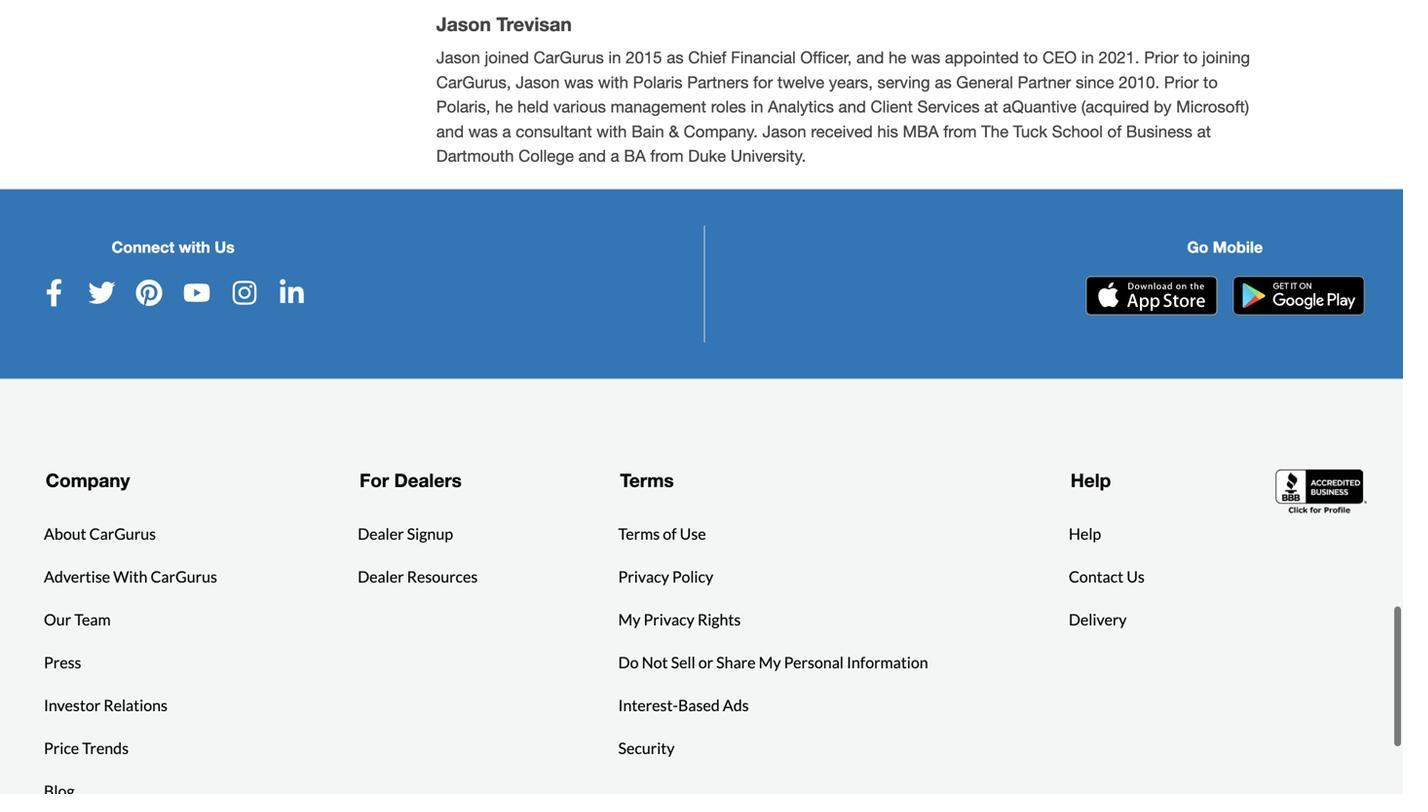 Task type: describe. For each thing, give the bounding box(es) containing it.
1 horizontal spatial he
[[889, 48, 907, 67]]

(acquired
[[1082, 97, 1150, 116]]

college
[[519, 146, 574, 165]]

management
[[611, 97, 707, 116]]

financial
[[731, 48, 796, 67]]

dealer resources
[[358, 567, 478, 586]]

team
[[74, 610, 111, 629]]

security link
[[619, 737, 675, 760]]

interest-based ads link
[[619, 694, 749, 718]]

0 vertical spatial help
[[1071, 469, 1112, 491]]

price trends link
[[44, 737, 129, 760]]

rights
[[698, 610, 741, 629]]

jason trevisan element
[[430, 13, 1261, 168]]

trevisan
[[497, 13, 572, 36]]

partners
[[688, 73, 749, 92]]

joined
[[485, 48, 529, 67]]

jason trevisan
[[436, 13, 572, 36]]

cargurus,
[[436, 73, 511, 92]]

based
[[678, 696, 720, 715]]

terms of use link
[[619, 523, 706, 546]]

school
[[1052, 122, 1103, 141]]

by
[[1154, 97, 1172, 116]]

1 horizontal spatial us
[[1127, 567, 1145, 586]]

2 horizontal spatial in
[[1082, 48, 1095, 67]]

our team link
[[44, 608, 111, 632]]

mobile
[[1213, 238, 1264, 257]]

and left 'ba'
[[579, 146, 606, 165]]

1 vertical spatial a
[[611, 146, 620, 165]]

years,
[[829, 73, 873, 92]]

our
[[44, 610, 71, 629]]

0 vertical spatial with
[[598, 73, 629, 92]]

interest-
[[619, 696, 678, 715]]

his
[[878, 122, 899, 141]]

client
[[871, 97, 913, 116]]

policy
[[673, 567, 714, 586]]

price trends
[[44, 739, 129, 758]]

advertise with cargurus link
[[44, 565, 217, 589]]

dealers
[[394, 469, 462, 491]]

contact
[[1069, 567, 1124, 586]]

contact us link
[[1069, 565, 1145, 589]]

cargurus for with
[[151, 567, 217, 586]]

2010.
[[1119, 73, 1160, 92]]

chief
[[689, 48, 727, 67]]

1 vertical spatial help
[[1069, 525, 1102, 544]]

for dealers
[[360, 469, 462, 491]]

share
[[717, 653, 756, 672]]

duke
[[689, 146, 726, 165]]

1 horizontal spatial to
[[1184, 48, 1198, 67]]

services
[[918, 97, 980, 116]]

university.
[[731, 146, 806, 165]]

1 vertical spatial he
[[495, 97, 513, 116]]

ads
[[723, 696, 749, 715]]

consultant
[[516, 122, 592, 141]]

jason up joined
[[436, 13, 491, 36]]

&
[[669, 122, 679, 141]]

resources
[[407, 567, 478, 586]]

connect with us
[[112, 238, 235, 257]]

1 horizontal spatial from
[[944, 122, 977, 141]]

security
[[619, 739, 675, 758]]

jason up the cargurus, in the left of the page
[[436, 48, 480, 67]]

2 horizontal spatial to
[[1204, 73, 1218, 92]]

analytics
[[768, 97, 834, 116]]

0 horizontal spatial to
[[1024, 48, 1039, 67]]

not
[[642, 653, 668, 672]]

since
[[1076, 73, 1115, 92]]

terms for terms of use
[[619, 525, 660, 544]]

do not sell or share my personal information link
[[619, 651, 929, 675]]

do not sell or share my personal information
[[619, 653, 929, 672]]

get it on google play image
[[1233, 277, 1365, 316]]

advertise with cargurus
[[44, 567, 217, 586]]

sell
[[671, 653, 696, 672]]

with
[[113, 567, 148, 586]]

dealer signup link
[[358, 523, 453, 546]]

investor
[[44, 696, 101, 715]]

0 vertical spatial us
[[215, 238, 235, 257]]

jason joined cargurus in 2015 as chief financial officer, and he was appointed to ceo in 2021. prior to joining cargurus, jason was with polaris partners for twelve years, serving as general partner since 2010. prior to polaris, he held various management roles in analytics and client services at aquantive (acquired by microsoft) and was a consultant with bain & company. jason received his mba from the tuck school of business at dartmouth college and a ba from duke university.
[[436, 48, 1251, 165]]

my privacy rights link
[[619, 608, 741, 632]]

investor relations
[[44, 696, 168, 715]]

officer,
[[801, 48, 852, 67]]

signup
[[407, 525, 453, 544]]

press
[[44, 653, 81, 672]]

serving
[[878, 73, 931, 92]]

and down years,
[[839, 97, 867, 116]]

privacy policy link
[[619, 565, 714, 589]]

information
[[847, 653, 929, 672]]

business
[[1127, 122, 1193, 141]]

1 vertical spatial prior
[[1165, 73, 1199, 92]]

0 vertical spatial my
[[619, 610, 641, 629]]

0 vertical spatial prior
[[1145, 48, 1179, 67]]

various
[[554, 97, 606, 116]]

joining
[[1203, 48, 1251, 67]]

terms of use
[[619, 525, 706, 544]]



Task type: locate. For each thing, give the bounding box(es) containing it.
cargurus for joined
[[534, 48, 604, 67]]

2 horizontal spatial was
[[911, 48, 941, 67]]

jason up held
[[516, 73, 560, 92]]

personal
[[784, 653, 844, 672]]

1 horizontal spatial was
[[564, 73, 594, 92]]

roles
[[711, 97, 746, 116]]

0 horizontal spatial in
[[609, 48, 621, 67]]

at
[[985, 97, 999, 116], [1198, 122, 1212, 141]]

a
[[503, 122, 511, 141], [611, 146, 620, 165]]

0 vertical spatial at
[[985, 97, 999, 116]]

1 vertical spatial privacy
[[644, 610, 695, 629]]

1 vertical spatial at
[[1198, 122, 1212, 141]]

polaris
[[633, 73, 683, 92]]

received
[[811, 122, 873, 141]]

he up serving on the right top of the page
[[889, 48, 907, 67]]

1 horizontal spatial my
[[759, 653, 781, 672]]

polaris,
[[436, 97, 491, 116]]

to up partner in the top right of the page
[[1024, 48, 1039, 67]]

0 horizontal spatial as
[[667, 48, 684, 67]]

held
[[518, 97, 549, 116]]

he
[[889, 48, 907, 67], [495, 97, 513, 116]]

ceo
[[1043, 48, 1077, 67]]

2 vertical spatial with
[[179, 238, 210, 257]]

dealer down dealer signup link
[[358, 567, 404, 586]]

1 vertical spatial dealer
[[358, 567, 404, 586]]

prior
[[1145, 48, 1179, 67], [1165, 73, 1199, 92]]

2 dealer from the top
[[358, 567, 404, 586]]

dealer left signup in the bottom of the page
[[358, 525, 404, 544]]

0 vertical spatial was
[[911, 48, 941, 67]]

0 vertical spatial cargurus
[[534, 48, 604, 67]]

prior up by
[[1165, 73, 1199, 92]]

with
[[598, 73, 629, 92], [597, 122, 627, 141], [179, 238, 210, 257]]

1 horizontal spatial as
[[935, 73, 952, 92]]

0 horizontal spatial us
[[215, 238, 235, 257]]

2 vertical spatial was
[[469, 122, 498, 141]]

go mobile
[[1188, 238, 1264, 257]]

1 vertical spatial us
[[1127, 567, 1145, 586]]

0 horizontal spatial of
[[663, 525, 677, 544]]

general
[[957, 73, 1014, 92]]

dealer resources link
[[358, 565, 478, 589]]

1 horizontal spatial of
[[1108, 122, 1122, 141]]

dealer for dealer signup
[[358, 525, 404, 544]]

investor relations link
[[44, 694, 168, 718]]

privacy inside privacy policy link
[[619, 567, 670, 586]]

as
[[667, 48, 684, 67], [935, 73, 952, 92]]

was
[[911, 48, 941, 67], [564, 73, 594, 92], [469, 122, 498, 141]]

0 horizontal spatial he
[[495, 97, 513, 116]]

2021.
[[1099, 48, 1140, 67]]

tuck
[[1014, 122, 1048, 141]]

download on the app store image
[[1086, 277, 1218, 316]]

cargurus
[[534, 48, 604, 67], [89, 525, 156, 544], [151, 567, 217, 586]]

mba
[[903, 122, 939, 141]]

or
[[699, 653, 714, 672]]

1 vertical spatial cargurus
[[89, 525, 156, 544]]

for
[[360, 469, 389, 491]]

twelve
[[778, 73, 825, 92]]

cargurus inside the jason joined cargurus in 2015 as chief financial officer, and he was appointed to ceo in 2021. prior to joining cargurus, jason was with polaris partners for twelve years, serving as general partner since 2010. prior to polaris, he held various management roles in analytics and client services at aquantive (acquired by microsoft) and was a consultant with bain & company. jason received his mba from the tuck school of business at dartmouth college and a ba from duke university.
[[534, 48, 604, 67]]

2 vertical spatial cargurus
[[151, 567, 217, 586]]

was up dartmouth
[[469, 122, 498, 141]]

terms
[[620, 469, 674, 491], [619, 525, 660, 544]]

do
[[619, 653, 639, 672]]

to left joining
[[1184, 48, 1198, 67]]

dartmouth
[[436, 146, 514, 165]]

pinterest image
[[136, 279, 163, 307]]

privacy inside my privacy rights link
[[644, 610, 695, 629]]

1 vertical spatial from
[[651, 146, 684, 165]]

1 vertical spatial with
[[597, 122, 627, 141]]

of down '(acquired'
[[1108, 122, 1122, 141]]

0 horizontal spatial from
[[651, 146, 684, 165]]

aquantive
[[1003, 97, 1077, 116]]

prior up 2010.
[[1145, 48, 1179, 67]]

twitter image
[[88, 279, 115, 307]]

jason
[[436, 13, 491, 36], [436, 48, 480, 67], [516, 73, 560, 92], [763, 122, 807, 141]]

contact us
[[1069, 567, 1145, 586]]

from down the services
[[944, 122, 977, 141]]

press link
[[44, 651, 81, 675]]

in down for
[[751, 97, 764, 116]]

my privacy rights
[[619, 610, 741, 629]]

cargurus right with
[[151, 567, 217, 586]]

partner
[[1018, 73, 1072, 92]]

us right "contact"
[[1127, 567, 1145, 586]]

trends
[[82, 739, 129, 758]]

of
[[1108, 122, 1122, 141], [663, 525, 677, 544]]

terms inside terms of use link
[[619, 525, 660, 544]]

0 vertical spatial privacy
[[619, 567, 670, 586]]

company.
[[684, 122, 758, 141]]

0 vertical spatial terms
[[620, 469, 674, 491]]

cargurus up with
[[89, 525, 156, 544]]

was up serving on the right top of the page
[[911, 48, 941, 67]]

he left held
[[495, 97, 513, 116]]

about cargurus link
[[44, 523, 156, 546]]

privacy policy
[[619, 567, 714, 586]]

company
[[46, 469, 130, 491]]

jason up university.
[[763, 122, 807, 141]]

help up help "link"
[[1071, 469, 1112, 491]]

in left "2015"
[[609, 48, 621, 67]]

privacy down privacy policy link on the bottom of the page
[[644, 610, 695, 629]]

of inside the jason joined cargurus in 2015 as chief financial officer, and he was appointed to ceo in 2021. prior to joining cargurus, jason was with polaris partners for twelve years, serving as general partner since 2010. prior to polaris, he held various management roles in analytics and client services at aquantive (acquired by microsoft) and was a consultant with bain & company. jason received his mba from the tuck school of business at dartmouth college and a ba from duke university.
[[1108, 122, 1122, 141]]

was up various
[[564, 73, 594, 92]]

0 horizontal spatial was
[[469, 122, 498, 141]]

privacy down terms of use link
[[619, 567, 670, 586]]

click for the bbb business review of this auto listing service in cambridge ma image
[[1276, 467, 1370, 516]]

1 vertical spatial as
[[935, 73, 952, 92]]

for
[[754, 73, 773, 92]]

1 vertical spatial terms
[[619, 525, 660, 544]]

to
[[1024, 48, 1039, 67], [1184, 48, 1198, 67], [1204, 73, 1218, 92]]

to up microsoft)
[[1204, 73, 1218, 92]]

terms for terms
[[620, 469, 674, 491]]

help up "contact"
[[1069, 525, 1102, 544]]

0 vertical spatial as
[[667, 48, 684, 67]]

1 horizontal spatial a
[[611, 146, 620, 165]]

and down polaris,
[[436, 122, 464, 141]]

microsoft)
[[1177, 97, 1250, 116]]

delivery link
[[1069, 608, 1127, 632]]

my
[[619, 610, 641, 629], [759, 653, 781, 672]]

ba
[[624, 146, 646, 165]]

facebook image
[[41, 279, 68, 307]]

a up dartmouth
[[503, 122, 511, 141]]

my right share
[[759, 653, 781, 672]]

dealer signup
[[358, 525, 453, 544]]

1 horizontal spatial in
[[751, 97, 764, 116]]

our team
[[44, 610, 111, 629]]

1 vertical spatial was
[[564, 73, 594, 92]]

in up since
[[1082, 48, 1095, 67]]

0 horizontal spatial at
[[985, 97, 999, 116]]

us up instagram 'image'
[[215, 238, 235, 257]]

from down &
[[651, 146, 684, 165]]

1 vertical spatial of
[[663, 525, 677, 544]]

privacy
[[619, 567, 670, 586], [644, 610, 695, 629]]

appointed
[[945, 48, 1019, 67]]

about
[[44, 525, 86, 544]]

about cargurus
[[44, 525, 156, 544]]

instagram image
[[231, 279, 258, 307]]

us
[[215, 238, 235, 257], [1127, 567, 1145, 586]]

1 horizontal spatial at
[[1198, 122, 1212, 141]]

at down microsoft)
[[1198, 122, 1212, 141]]

linkedin image
[[278, 279, 306, 307]]

cargurus down trevisan
[[534, 48, 604, 67]]

and up years,
[[857, 48, 884, 67]]

0 horizontal spatial my
[[619, 610, 641, 629]]

0 vertical spatial a
[[503, 122, 511, 141]]

terms up privacy policy at bottom
[[619, 525, 660, 544]]

relations
[[104, 696, 168, 715]]

at up the
[[985, 97, 999, 116]]

as up the services
[[935, 73, 952, 92]]

from
[[944, 122, 977, 141], [651, 146, 684, 165]]

price
[[44, 739, 79, 758]]

interest-based ads
[[619, 696, 749, 715]]

as up polaris
[[667, 48, 684, 67]]

1 vertical spatial my
[[759, 653, 781, 672]]

terms up terms of use
[[620, 469, 674, 491]]

0 vertical spatial he
[[889, 48, 907, 67]]

in
[[609, 48, 621, 67], [1082, 48, 1095, 67], [751, 97, 764, 116]]

go
[[1188, 238, 1209, 257]]

of left the use
[[663, 525, 677, 544]]

1 dealer from the top
[[358, 525, 404, 544]]

with up youtube icon at the left of page
[[179, 238, 210, 257]]

0 vertical spatial dealer
[[358, 525, 404, 544]]

with down "2015"
[[598, 73, 629, 92]]

bain
[[632, 122, 665, 141]]

the
[[982, 122, 1009, 141]]

0 vertical spatial of
[[1108, 122, 1122, 141]]

0 vertical spatial from
[[944, 122, 977, 141]]

dealer for dealer resources
[[358, 567, 404, 586]]

with up 'ba'
[[597, 122, 627, 141]]

0 horizontal spatial a
[[503, 122, 511, 141]]

my up do
[[619, 610, 641, 629]]

a left 'ba'
[[611, 146, 620, 165]]

youtube image
[[183, 279, 211, 307]]



Task type: vqa. For each thing, say whether or not it's contained in the screenshot.
CarGurus,
yes



